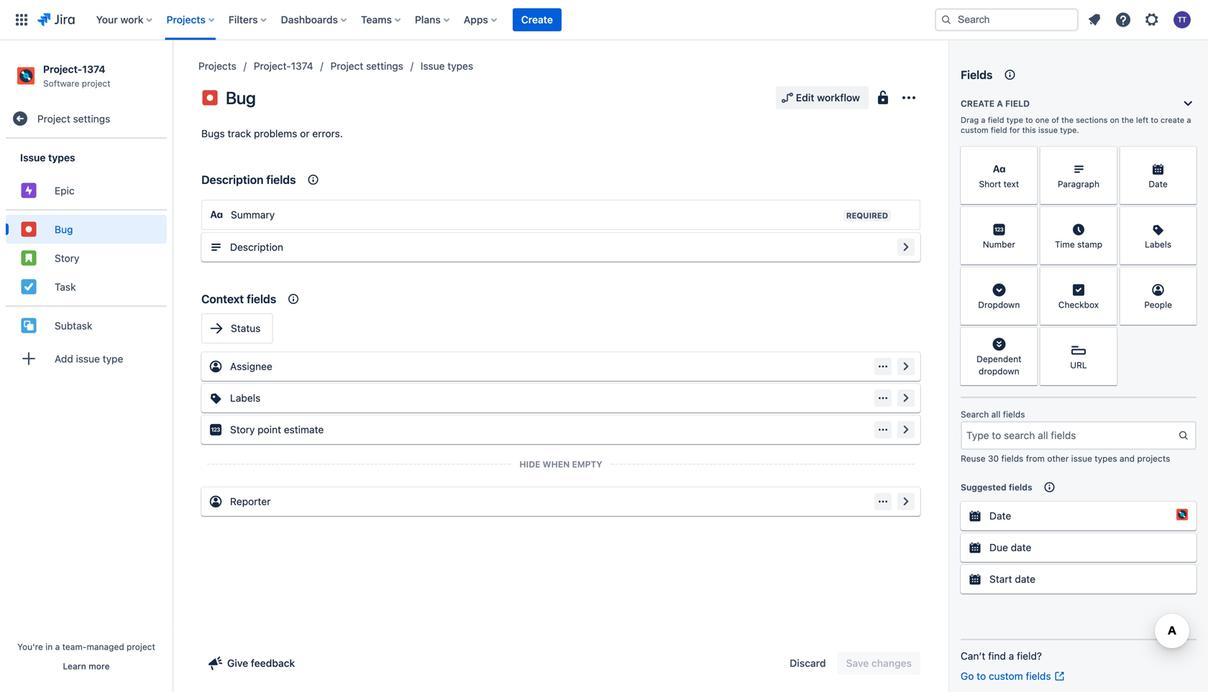 Task type: vqa. For each thing, say whether or not it's contained in the screenshot.
third Open field configuration icon from the bottom of the page
yes



Task type: locate. For each thing, give the bounding box(es) containing it.
description inside button
[[230, 241, 283, 253]]

context fields element
[[196, 279, 927, 450]]

project settings
[[331, 60, 404, 72], [37, 113, 110, 125]]

0 horizontal spatial story
[[55, 252, 79, 264]]

1 vertical spatial bug
[[55, 224, 73, 235]]

more information image for people
[[1179, 269, 1196, 286]]

0 vertical spatial issue
[[421, 60, 445, 72]]

description button
[[201, 233, 921, 262]]

2 open field configuration image from the top
[[898, 422, 915, 439]]

bugs
[[201, 128, 225, 140]]

1 vertical spatial types
[[48, 152, 75, 164]]

more actions for story point estimate image
[[878, 425, 889, 436]]

1 vertical spatial issue
[[20, 152, 46, 164]]

2 more information image from the left
[[1099, 269, 1116, 286]]

create inside button
[[522, 14, 553, 26]]

2 vertical spatial issue
[[1072, 454, 1093, 464]]

0 vertical spatial types
[[448, 60, 474, 72]]

field
[[1006, 99, 1030, 109], [988, 115, 1005, 125], [991, 126, 1008, 135]]

1 horizontal spatial issue
[[1039, 126, 1058, 135]]

bug up story link
[[55, 224, 73, 235]]

1 open field configuration image from the top
[[898, 239, 915, 256]]

0 vertical spatial project
[[82, 78, 111, 88]]

0 vertical spatial projects
[[167, 14, 206, 26]]

teams
[[361, 14, 392, 26]]

1 horizontal spatial 1374
[[291, 60, 313, 72]]

0 horizontal spatial issue
[[76, 353, 100, 365]]

0 horizontal spatial project
[[37, 113, 70, 125]]

date right due
[[1011, 542, 1032, 554]]

to up this
[[1026, 115, 1034, 125]]

more information about the context fields image
[[285, 291, 302, 308]]

fields inside 'description fields' element
[[266, 173, 296, 187]]

1 vertical spatial issue
[[76, 353, 100, 365]]

1 horizontal spatial project settings
[[331, 60, 404, 72]]

0 vertical spatial description
[[201, 173, 264, 187]]

description up summary
[[201, 173, 264, 187]]

0 horizontal spatial issue
[[20, 152, 46, 164]]

you're in a team-managed project
[[17, 643, 155, 653]]

sections
[[1076, 115, 1108, 125]]

1 horizontal spatial story
[[230, 424, 255, 436]]

fields left more information about the suggested fields "icon"
[[1009, 483, 1033, 493]]

a
[[997, 99, 1004, 109], [982, 115, 986, 125], [1187, 115, 1192, 125], [55, 643, 60, 653], [1009, 651, 1015, 663]]

settings image
[[1144, 11, 1161, 28]]

date
[[1149, 179, 1168, 189], [990, 510, 1012, 522]]

create right apps dropdown button
[[522, 14, 553, 26]]

fields left more information about the context fields icon
[[266, 173, 296, 187]]

issue type icon image
[[201, 89, 219, 106]]

Type to search all fields text field
[[963, 423, 1179, 449]]

2 horizontal spatial issue
[[1072, 454, 1093, 464]]

left
[[1137, 115, 1149, 125]]

1 vertical spatial date
[[990, 510, 1012, 522]]

3 more information image from the left
[[1179, 269, 1196, 286]]

1 vertical spatial project
[[37, 113, 70, 125]]

1374 inside project-1374 software project
[[82, 63, 105, 75]]

no restrictions image
[[875, 89, 892, 106]]

story left point
[[230, 424, 255, 436]]

bug right issue type icon
[[226, 88, 256, 108]]

due
[[990, 542, 1009, 554]]

1 vertical spatial project
[[127, 643, 155, 653]]

settings down teams dropdown button
[[366, 60, 404, 72]]

0 vertical spatial custom
[[961, 126, 989, 135]]

date
[[1011, 542, 1032, 554], [1015, 574, 1036, 586]]

fields right 30
[[1002, 454, 1024, 464]]

1 horizontal spatial the
[[1122, 115, 1134, 125]]

more options image
[[901, 89, 918, 106]]

filters button
[[224, 8, 272, 31]]

story up task
[[55, 252, 79, 264]]

assignee button
[[201, 353, 921, 381]]

1 vertical spatial issue types
[[20, 152, 75, 164]]

0 horizontal spatial project settings
[[37, 113, 110, 125]]

1 horizontal spatial bug
[[226, 88, 256, 108]]

0 vertical spatial bug
[[226, 88, 256, 108]]

0 vertical spatial create
[[522, 14, 553, 26]]

url
[[1071, 360, 1088, 370]]

open field configuration image inside labels button
[[898, 390, 915, 407]]

more information about the context fields image
[[305, 171, 322, 189]]

to right go
[[977, 671, 987, 683]]

reuse
[[961, 454, 986, 464]]

1 group from the top
[[6, 139, 167, 382]]

0 horizontal spatial types
[[48, 152, 75, 164]]

open field configuration image right more actions for assignee 'image'
[[898, 358, 915, 376]]

projects up sidebar navigation icon
[[167, 14, 206, 26]]

discard button
[[781, 653, 835, 676]]

jira image
[[37, 11, 75, 28], [37, 11, 75, 28]]

0 horizontal spatial project-
[[43, 63, 82, 75]]

custom
[[961, 126, 989, 135], [989, 671, 1024, 683]]

banner
[[0, 0, 1209, 40]]

fields right all
[[1004, 410, 1026, 420]]

task link
[[6, 273, 167, 302]]

0 vertical spatial settings
[[366, 60, 404, 72]]

fields left "this link will be opened in a new tab" image
[[1026, 671, 1052, 683]]

1 horizontal spatial create
[[961, 99, 995, 109]]

stamp
[[1078, 240, 1103, 250]]

1 vertical spatial date
[[1015, 574, 1036, 586]]

more actions for labels image
[[878, 393, 889, 404]]

managed
[[87, 643, 124, 653]]

your work
[[96, 14, 144, 26]]

create
[[522, 14, 553, 26], [961, 99, 995, 109]]

group
[[6, 139, 167, 382], [6, 210, 167, 306]]

issue types
[[421, 60, 474, 72], [20, 152, 75, 164]]

fields left more information about the context fields image
[[247, 292, 276, 306]]

1 vertical spatial labels
[[230, 392, 261, 404]]

empty
[[572, 460, 603, 470]]

dependent
[[977, 354, 1022, 364]]

0 vertical spatial field
[[1006, 99, 1030, 109]]

open field configuration image inside 'reporter' "button"
[[898, 494, 915, 511]]

type up 'for'
[[1007, 115, 1024, 125]]

issue inside sidebar element
[[20, 152, 46, 164]]

0 horizontal spatial issue types
[[20, 152, 75, 164]]

date right start
[[1015, 574, 1036, 586]]

2 horizontal spatial more information image
[[1179, 269, 1196, 286]]

field up 'for'
[[1006, 99, 1030, 109]]

1 horizontal spatial project-
[[254, 60, 291, 72]]

sidebar navigation image
[[157, 58, 189, 86]]

create for create a field
[[961, 99, 995, 109]]

apps
[[464, 14, 488, 26]]

0 horizontal spatial to
[[977, 671, 987, 683]]

0 vertical spatial type
[[1007, 115, 1024, 125]]

go to custom fields link
[[961, 670, 1066, 684]]

issue down one
[[1039, 126, 1058, 135]]

project- inside project-1374 software project
[[43, 63, 82, 75]]

project- down filters dropdown button
[[254, 60, 291, 72]]

project- for project-1374
[[254, 60, 291, 72]]

can't find a field?
[[961, 651, 1043, 663]]

project settings link down teams
[[331, 58, 404, 75]]

0 vertical spatial project settings link
[[331, 58, 404, 75]]

2 vertical spatial open field configuration image
[[898, 494, 915, 511]]

start
[[990, 574, 1013, 586]]

to inside go to custom fields link
[[977, 671, 987, 683]]

project settings link
[[331, 58, 404, 75], [6, 104, 167, 133]]

project down software
[[37, 113, 70, 125]]

2 open field configuration image from the top
[[898, 390, 915, 407]]

group containing issue types
[[6, 139, 167, 382]]

create up drag
[[961, 99, 995, 109]]

0 horizontal spatial date
[[990, 510, 1012, 522]]

notifications image
[[1086, 11, 1104, 28]]

your
[[96, 14, 118, 26]]

settings down project-1374 software project on the top of the page
[[73, 113, 110, 125]]

description down summary
[[230, 241, 283, 253]]

0 vertical spatial date
[[1011, 542, 1032, 554]]

0 vertical spatial open field configuration image
[[898, 358, 915, 376]]

a right drag
[[982, 115, 986, 125]]

open field configuration image inside story point estimate "button"
[[898, 422, 915, 439]]

0 vertical spatial story
[[55, 252, 79, 264]]

labels down assignee in the left of the page
[[230, 392, 261, 404]]

dropdown
[[979, 367, 1020, 377]]

the up type.
[[1062, 115, 1074, 125]]

2 horizontal spatial to
[[1151, 115, 1159, 125]]

open field configuration image inside the assignee button
[[898, 358, 915, 376]]

date down the create
[[1149, 179, 1168, 189]]

types down primary element
[[448, 60, 474, 72]]

open field configuration image for reporter
[[898, 494, 915, 511]]

1 horizontal spatial issue types
[[421, 60, 474, 72]]

this link will be opened in a new tab image
[[1055, 671, 1066, 683]]

project settings link down software
[[6, 104, 167, 133]]

0 vertical spatial open field configuration image
[[898, 239, 915, 256]]

edit workflow group
[[776, 86, 921, 109]]

1 vertical spatial projects
[[199, 60, 237, 72]]

edit
[[796, 92, 815, 104]]

more information image
[[1019, 269, 1037, 286], [1099, 269, 1116, 286], [1179, 269, 1196, 286]]

open field configuration image for story point estimate
[[898, 422, 915, 439]]

more information about the suggested fields image
[[1042, 479, 1059, 496]]

find
[[989, 651, 1006, 663]]

1 vertical spatial type
[[103, 353, 123, 365]]

project settings down software
[[37, 113, 110, 125]]

0 horizontal spatial create
[[522, 14, 553, 26]]

description fields element
[[196, 160, 927, 268]]

of
[[1052, 115, 1060, 125]]

0 horizontal spatial the
[[1062, 115, 1074, 125]]

date inside button
[[990, 510, 1012, 522]]

start date
[[990, 574, 1036, 586]]

date inside due date button
[[1011, 542, 1032, 554]]

project right 'managed'
[[127, 643, 155, 653]]

1 horizontal spatial types
[[448, 60, 474, 72]]

and
[[1120, 454, 1135, 464]]

discard group
[[781, 653, 921, 676]]

more information image for checkbox
[[1099, 269, 1116, 286]]

estimate
[[284, 424, 324, 436]]

types up 'epic'
[[48, 152, 75, 164]]

1 vertical spatial field
[[988, 115, 1005, 125]]

project inside project-1374 software project
[[82, 78, 111, 88]]

project- up software
[[43, 63, 82, 75]]

project
[[331, 60, 364, 72], [37, 113, 70, 125]]

types inside sidebar element
[[48, 152, 75, 164]]

subtask
[[55, 320, 92, 332]]

story for story
[[55, 252, 79, 264]]

2 group from the top
[[6, 210, 167, 306]]

add issue type button
[[6, 345, 167, 374]]

issue up epic link
[[20, 152, 46, 164]]

issue types up 'epic'
[[20, 152, 75, 164]]

open field configuration image for assignee
[[898, 358, 915, 376]]

projects
[[167, 14, 206, 26], [199, 60, 237, 72]]

field left 'for'
[[991, 126, 1008, 135]]

0 vertical spatial labels
[[1146, 240, 1172, 250]]

30
[[989, 454, 999, 464]]

your profile and settings image
[[1174, 11, 1191, 28]]

Search field
[[935, 8, 1079, 31]]

learn more button
[[63, 661, 110, 673]]

teams button
[[357, 8, 406, 31]]

1 vertical spatial project settings link
[[6, 104, 167, 133]]

1 vertical spatial description
[[230, 241, 283, 253]]

open field configuration image
[[898, 358, 915, 376], [898, 422, 915, 439]]

fields inside context fields 'element'
[[247, 292, 276, 306]]

fields
[[266, 173, 296, 187], [247, 292, 276, 306], [1004, 410, 1026, 420], [1002, 454, 1024, 464], [1009, 483, 1033, 493], [1026, 671, 1052, 683]]

0 horizontal spatial labels
[[230, 392, 261, 404]]

fields inside go to custom fields link
[[1026, 671, 1052, 683]]

1 horizontal spatial more information image
[[1099, 269, 1116, 286]]

1 vertical spatial settings
[[73, 113, 110, 125]]

open field configuration image right more actions for story point estimate icon
[[898, 422, 915, 439]]

0 vertical spatial issue
[[1039, 126, 1058, 135]]

1 vertical spatial project settings
[[37, 113, 110, 125]]

0 horizontal spatial settings
[[73, 113, 110, 125]]

project down teams
[[331, 60, 364, 72]]

help image
[[1115, 11, 1132, 28]]

fields
[[961, 68, 993, 82]]

issue
[[421, 60, 445, 72], [20, 152, 46, 164]]

0 horizontal spatial bug
[[55, 224, 73, 235]]

dropdown
[[979, 300, 1021, 310]]

date for start date
[[1015, 574, 1036, 586]]

story inside "button"
[[230, 424, 255, 436]]

from
[[1027, 454, 1045, 464]]

0 horizontal spatial type
[[103, 353, 123, 365]]

story point estimate
[[230, 424, 324, 436]]

project settings down teams
[[331, 60, 404, 72]]

reuse 30 fields from other issue types and projects
[[961, 454, 1171, 464]]

1 more information image from the left
[[1019, 269, 1037, 286]]

1 vertical spatial story
[[230, 424, 255, 436]]

open field configuration image
[[898, 239, 915, 256], [898, 390, 915, 407], [898, 494, 915, 511]]

bug inside sidebar element
[[55, 224, 73, 235]]

type down subtask link
[[103, 353, 123, 365]]

field?
[[1017, 651, 1043, 663]]

0 horizontal spatial project settings link
[[6, 104, 167, 133]]

story for story point estimate
[[230, 424, 255, 436]]

3 open field configuration image from the top
[[898, 494, 915, 511]]

issue right other
[[1072, 454, 1093, 464]]

0 vertical spatial project
[[331, 60, 364, 72]]

number
[[983, 240, 1016, 250]]

issue right add
[[76, 353, 100, 365]]

story point estimate button
[[201, 416, 921, 445]]

1 open field configuration image from the top
[[898, 358, 915, 376]]

reporter button
[[201, 488, 921, 517]]

0 horizontal spatial project
[[82, 78, 111, 88]]

suggested fields
[[961, 483, 1033, 493]]

to right left in the right top of the page
[[1151, 115, 1159, 125]]

1 horizontal spatial labels
[[1146, 240, 1172, 250]]

labels inside labels button
[[230, 392, 261, 404]]

custom down drag
[[961, 126, 989, 135]]

create
[[1161, 115, 1185, 125]]

time stamp
[[1055, 240, 1103, 250]]

issue types down plans popup button
[[421, 60, 474, 72]]

1 vertical spatial open field configuration image
[[898, 422, 915, 439]]

0 vertical spatial project settings
[[331, 60, 404, 72]]

projects up issue type icon
[[199, 60, 237, 72]]

1374 for project-1374
[[291, 60, 313, 72]]

1374 down 'your'
[[82, 63, 105, 75]]

type
[[1007, 115, 1024, 125], [103, 353, 123, 365]]

custom down can't find a field?
[[989, 671, 1024, 683]]

0 vertical spatial date
[[1149, 179, 1168, 189]]

field for drag
[[988, 115, 1005, 125]]

dependent dropdown
[[977, 354, 1022, 377]]

2 vertical spatial types
[[1095, 454, 1118, 464]]

for
[[1010, 126, 1021, 135]]

1374 down dashboards on the left of the page
[[291, 60, 313, 72]]

project right software
[[82, 78, 111, 88]]

banner containing your work
[[0, 0, 1209, 40]]

0 horizontal spatial more information image
[[1019, 269, 1037, 286]]

labels up "people"
[[1146, 240, 1172, 250]]

add issue type image
[[20, 351, 37, 368]]

project-1374 link
[[254, 58, 313, 75]]

1 vertical spatial create
[[961, 99, 995, 109]]

the right on
[[1122, 115, 1134, 125]]

1 horizontal spatial date
[[1149, 179, 1168, 189]]

1 the from the left
[[1062, 115, 1074, 125]]

date down suggested fields
[[990, 510, 1012, 522]]

date inside start date button
[[1015, 574, 1036, 586]]

field down create a field at right
[[988, 115, 1005, 125]]

types left and
[[1095, 454, 1118, 464]]

dashboards
[[281, 14, 338, 26]]

edit workflow button
[[776, 86, 869, 109]]

type inside button
[[103, 353, 123, 365]]

projects for projects popup button
[[167, 14, 206, 26]]

project-
[[254, 60, 291, 72], [43, 63, 82, 75]]

story inside sidebar element
[[55, 252, 79, 264]]

issue down plans popup button
[[421, 60, 445, 72]]

projects inside popup button
[[167, 14, 206, 26]]

1 vertical spatial open field configuration image
[[898, 390, 915, 407]]

1 horizontal spatial type
[[1007, 115, 1024, 125]]

issue inside drag a field type to one of the sections on the left to create a custom field for this issue type.
[[1039, 126, 1058, 135]]

0 horizontal spatial 1374
[[82, 63, 105, 75]]



Task type: describe. For each thing, give the bounding box(es) containing it.
create a field
[[961, 99, 1030, 109]]

context fields
[[201, 292, 276, 306]]

give feedback
[[227, 658, 295, 670]]

a down more information about the fields image
[[997, 99, 1004, 109]]

create for create
[[522, 14, 553, 26]]

go
[[961, 671, 975, 683]]

epic
[[55, 185, 75, 197]]

more actions for assignee image
[[878, 361, 889, 373]]

more
[[89, 662, 110, 672]]

description for description
[[230, 241, 283, 253]]

open field configuration image inside the description button
[[898, 239, 915, 256]]

suggested
[[961, 483, 1007, 493]]

add issue type
[[55, 353, 123, 365]]

one
[[1036, 115, 1050, 125]]

all
[[992, 410, 1001, 420]]

1 horizontal spatial project
[[331, 60, 364, 72]]

hide
[[520, 460, 541, 470]]

this
[[1023, 126, 1037, 135]]

your work button
[[92, 8, 158, 31]]

in
[[46, 643, 53, 653]]

projects for 'projects' link
[[199, 60, 237, 72]]

issue types inside sidebar element
[[20, 152, 75, 164]]

plans button
[[411, 8, 455, 31]]

search
[[961, 410, 990, 420]]

project-1374
[[254, 60, 313, 72]]

discard
[[790, 658, 826, 670]]

task
[[55, 281, 76, 293]]

1 horizontal spatial project
[[127, 643, 155, 653]]

start date button
[[961, 566, 1197, 594]]

2 horizontal spatial types
[[1095, 454, 1118, 464]]

project-1374 software project
[[43, 63, 111, 88]]

when
[[543, 460, 570, 470]]

1 horizontal spatial settings
[[366, 60, 404, 72]]

settings inside sidebar element
[[73, 113, 110, 125]]

a right in in the bottom of the page
[[55, 643, 60, 653]]

drag
[[961, 115, 979, 125]]

context
[[201, 292, 244, 306]]

project settings inside sidebar element
[[37, 113, 110, 125]]

go to custom fields
[[961, 671, 1052, 683]]

type inside drag a field type to one of the sections on the left to create a custom field for this issue type.
[[1007, 115, 1024, 125]]

2 the from the left
[[1122, 115, 1134, 125]]

other
[[1048, 454, 1069, 464]]

date button
[[961, 502, 1197, 531]]

sidebar element
[[0, 40, 173, 693]]

1 horizontal spatial issue
[[421, 60, 445, 72]]

problems
[[254, 128, 297, 140]]

date for due date
[[1011, 542, 1032, 554]]

search image
[[941, 14, 953, 26]]

0 vertical spatial issue types
[[421, 60, 474, 72]]

group containing bug
[[6, 210, 167, 306]]

open field configuration image for labels
[[898, 390, 915, 407]]

field for create
[[1006, 99, 1030, 109]]

description for description fields
[[201, 173, 264, 187]]

projects button
[[162, 8, 220, 31]]

workflow
[[817, 92, 861, 104]]

bug link
[[6, 215, 167, 244]]

give feedback button
[[201, 653, 304, 676]]

1 horizontal spatial to
[[1026, 115, 1034, 125]]

more actions for reporter image
[[878, 496, 889, 508]]

a right the create
[[1187, 115, 1192, 125]]

appswitcher icon image
[[13, 11, 30, 28]]

hide when empty fields element
[[196, 448, 927, 522]]

hide when empty
[[520, 460, 603, 470]]

create button
[[513, 8, 562, 31]]

summary
[[231, 209, 275, 221]]

project- for project-1374 software project
[[43, 63, 82, 75]]

1 vertical spatial custom
[[989, 671, 1024, 683]]

errors.
[[312, 128, 343, 140]]

1 horizontal spatial project settings link
[[331, 58, 404, 75]]

issue inside button
[[76, 353, 100, 365]]

give
[[227, 658, 248, 670]]

work
[[120, 14, 144, 26]]

reporter
[[230, 496, 271, 508]]

plans
[[415, 14, 441, 26]]

2 vertical spatial field
[[991, 126, 1008, 135]]

issue types link
[[421, 58, 474, 75]]

project inside sidebar element
[[37, 113, 70, 125]]

paragraph
[[1058, 179, 1100, 189]]

more information about the fields image
[[1002, 66, 1019, 83]]

apps button
[[460, 8, 503, 31]]

primary element
[[9, 0, 924, 40]]

due date
[[990, 542, 1032, 554]]

bugs track problems or errors.
[[201, 128, 343, 140]]

checkbox
[[1059, 300, 1099, 310]]

team-
[[62, 643, 87, 653]]

due date button
[[961, 534, 1197, 563]]

add
[[55, 353, 73, 365]]

text
[[1004, 179, 1020, 189]]

short
[[980, 179, 1002, 189]]

software
[[43, 78, 79, 88]]

assignee
[[230, 361, 273, 373]]

type.
[[1061, 126, 1080, 135]]

can't
[[961, 651, 986, 663]]

custom inside drag a field type to one of the sections on the left to create a custom field for this issue type.
[[961, 126, 989, 135]]

feedback
[[251, 658, 295, 670]]

dashboards button
[[277, 8, 353, 31]]

learn
[[63, 662, 86, 672]]

more information image for dropdown
[[1019, 269, 1037, 286]]

on
[[1111, 115, 1120, 125]]

people
[[1145, 300, 1173, 310]]

status
[[231, 323, 261, 335]]

1374 for project-1374 software project
[[82, 63, 105, 75]]

a right find
[[1009, 651, 1015, 663]]

drag a field type to one of the sections on the left to create a custom field for this issue type.
[[961, 115, 1192, 135]]

search all fields
[[961, 410, 1026, 420]]

labels button
[[201, 384, 921, 413]]

projects link
[[199, 58, 237, 75]]

edit workflow
[[796, 92, 861, 104]]



